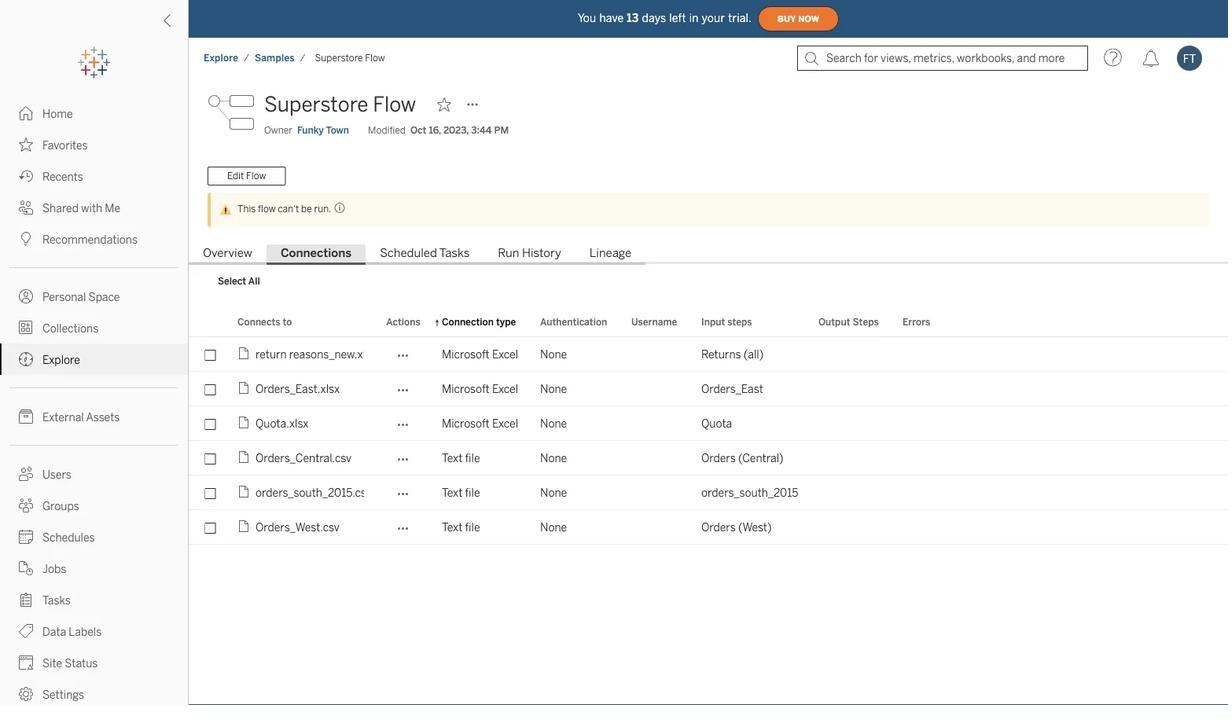 Task type: locate. For each thing, give the bounding box(es) containing it.
file (microsoft excel) image down connects
[[237, 347, 256, 362]]

0 vertical spatial superstore flow
[[315, 52, 385, 64]]

/ left samples link
[[244, 52, 249, 64]]

1 file (text file) image from the top
[[237, 485, 256, 501]]

superstore up funky
[[264, 92, 368, 117]]

space
[[89, 291, 120, 304]]

0 vertical spatial tasks
[[439, 246, 470, 260]]

2 text file from the top
[[442, 486, 480, 499]]

1 vertical spatial microsoft excel
[[442, 383, 518, 396]]

1 orders from the top
[[701, 452, 736, 465]]

connection
[[442, 316, 494, 328]]

flow
[[258, 203, 276, 215]]

1 vertical spatial tasks
[[42, 594, 71, 607]]

now
[[798, 14, 820, 24]]

1 vertical spatial explore link
[[0, 344, 188, 375]]

1 vertical spatial excel
[[492, 383, 518, 396]]

1 vertical spatial superstore
[[264, 92, 368, 117]]

sub-spaces tab list
[[189, 245, 1228, 265]]

3 excel from the top
[[492, 417, 518, 430]]

none for orders (central)
[[540, 452, 567, 465]]

row down orders_east
[[189, 407, 1228, 441]]

1 file (microsoft excel) image from the top
[[237, 347, 256, 362]]

4 none from the top
[[540, 452, 567, 465]]

you
[[578, 12, 596, 25]]

grid
[[189, 307, 1228, 705]]

2 excel from the top
[[492, 383, 518, 396]]

/
[[244, 52, 249, 64], [300, 52, 306, 64]]

3 file (microsoft excel) image from the top
[[237, 416, 256, 432]]

text file for orders_central.csv
[[442, 452, 480, 465]]

1 microsoft from the top
[[442, 348, 490, 361]]

6 none from the top
[[540, 521, 567, 534]]

tasks inside "main navigation. press the up and down arrow keys to access links." element
[[42, 594, 71, 607]]

1 row from the top
[[189, 337, 1228, 372]]

collections
[[42, 322, 99, 335]]

0 horizontal spatial tasks
[[42, 594, 71, 607]]

0 vertical spatial flow
[[365, 52, 385, 64]]

groups
[[42, 500, 79, 513]]

explore left samples link
[[204, 52, 238, 64]]

text for orders_central.csv
[[442, 452, 463, 465]]

tasks inside sub-spaces tab list
[[439, 246, 470, 260]]

row
[[189, 337, 1228, 372], [189, 372, 1228, 407], [189, 407, 1228, 441], [189, 441, 1228, 476], [189, 476, 1228, 510], [189, 510, 1228, 545]]

row containing quota.xlsx
[[189, 407, 1228, 441]]

0 horizontal spatial explore link
[[0, 344, 188, 375]]

2 vertical spatial microsoft
[[442, 417, 490, 430]]

1 vertical spatial file (microsoft excel) image
[[237, 381, 256, 397]]

1 horizontal spatial explore link
[[203, 52, 239, 64]]

funky
[[297, 125, 324, 136]]

file (microsoft excel) image
[[237, 347, 256, 362], [237, 381, 256, 397], [237, 416, 256, 432]]

tasks right scheduled
[[439, 246, 470, 260]]

explore link left samples link
[[203, 52, 239, 64]]

assets
[[86, 411, 120, 424]]

(central)
[[738, 452, 784, 465]]

tasks down jobs
[[42, 594, 71, 607]]

2 vertical spatial file (microsoft excel) image
[[237, 416, 256, 432]]

6 row from the top
[[189, 510, 1228, 545]]

row down quota
[[189, 441, 1228, 476]]

row up quota
[[189, 372, 1228, 407]]

orders_central.csv
[[256, 452, 352, 465]]

connection type
[[442, 316, 516, 328]]

0 horizontal spatial explore
[[42, 353, 80, 366]]

navigation panel element
[[0, 47, 188, 705]]

samples
[[255, 52, 295, 64]]

site
[[42, 657, 62, 670]]

with
[[81, 202, 102, 215]]

0 vertical spatial orders
[[701, 452, 736, 465]]

file (microsoft excel) image for quota.xlsx
[[237, 416, 256, 432]]

jobs
[[42, 563, 66, 576]]

orders_south_2015.csv
[[256, 486, 372, 499]]

2 text from the top
[[442, 486, 463, 499]]

groups link
[[0, 490, 188, 521]]

file (microsoft excel) image down return
[[237, 381, 256, 397]]

flow
[[365, 52, 385, 64], [373, 92, 416, 117], [246, 170, 266, 182]]

1 microsoft excel from the top
[[442, 348, 518, 361]]

row containing orders_south_2015.csv
[[189, 476, 1228, 510]]

orders for orders (central)
[[701, 452, 736, 465]]

flow image
[[208, 89, 255, 136]]

2 / from the left
[[300, 52, 306, 64]]

flow for superstore flow element
[[365, 52, 385, 64]]

0 vertical spatial explore
[[204, 52, 238, 64]]

output
[[819, 316, 851, 328]]

1 file from the top
[[465, 452, 480, 465]]

can't
[[278, 203, 299, 215]]

orders
[[701, 452, 736, 465], [701, 521, 736, 534]]

3 row from the top
[[189, 407, 1228, 441]]

scheduled
[[380, 246, 437, 260]]

1 horizontal spatial tasks
[[439, 246, 470, 260]]

(west)
[[738, 521, 772, 534]]

favorites
[[42, 139, 88, 152]]

row down orders_south_2015
[[189, 510, 1228, 545]]

shared with me
[[42, 202, 120, 215]]

1 vertical spatial text
[[442, 486, 463, 499]]

5 none from the top
[[540, 486, 567, 499]]

main navigation. press the up and down arrow keys to access links. element
[[0, 98, 188, 705]]

returns (all)
[[701, 348, 764, 361]]

explore for explore / samples /
[[204, 52, 238, 64]]

superstore flow inside main content
[[264, 92, 416, 117]]

explore down collections
[[42, 353, 80, 366]]

run history
[[498, 246, 561, 260]]

row down input at right top
[[189, 337, 1228, 372]]

orders down quota
[[701, 452, 736, 465]]

0 vertical spatial file
[[465, 452, 480, 465]]

2023,
[[443, 125, 469, 136]]

funky town link
[[297, 123, 349, 138]]

grid containing return reasons_new.xlsx
[[189, 307, 1228, 705]]

overview
[[203, 246, 252, 260]]

2 vertical spatial flow
[[246, 170, 266, 182]]

3 none from the top
[[540, 417, 567, 430]]

none for orders_south_2015
[[540, 486, 567, 499]]

tasks
[[439, 246, 470, 260], [42, 594, 71, 607]]

shared with me link
[[0, 192, 188, 223]]

steps
[[853, 316, 879, 328]]

excel
[[492, 348, 518, 361], [492, 383, 518, 396], [492, 417, 518, 430]]

(all)
[[744, 348, 764, 361]]

3 microsoft excel from the top
[[442, 417, 518, 430]]

2 microsoft excel from the top
[[442, 383, 518, 396]]

orders_east.xlsx
[[256, 383, 340, 396]]

file (text file) image
[[237, 485, 256, 501], [237, 520, 256, 536]]

select all button
[[208, 272, 270, 291]]

2 none from the top
[[540, 383, 567, 396]]

2 vertical spatial excel
[[492, 417, 518, 430]]

settings link
[[0, 679, 188, 705]]

1 text file from the top
[[442, 452, 480, 465]]

2 file (microsoft excel) image from the top
[[237, 381, 256, 397]]

3 text file from the top
[[442, 521, 480, 534]]

1 vertical spatial superstore flow
[[264, 92, 416, 117]]

1 vertical spatial flow
[[373, 92, 416, 117]]

3 text from the top
[[442, 521, 463, 534]]

row up orders (west)
[[189, 476, 1228, 510]]

edit
[[227, 170, 244, 182]]

1 vertical spatial orders
[[701, 521, 736, 534]]

personal space
[[42, 291, 120, 304]]

explore for explore
[[42, 353, 80, 366]]

0 vertical spatial excel
[[492, 348, 518, 361]]

0 vertical spatial microsoft
[[442, 348, 490, 361]]

be
[[301, 203, 312, 215]]

2 vertical spatial microsoft excel
[[442, 417, 518, 430]]

site status link
[[0, 647, 188, 679]]

3 file from the top
[[465, 521, 480, 534]]

none for orders_east
[[540, 383, 567, 396]]

2 vertical spatial file
[[465, 521, 480, 534]]

2 vertical spatial text file
[[442, 521, 480, 534]]

excel for quota
[[492, 417, 518, 430]]

home link
[[0, 98, 188, 129]]

1 vertical spatial microsoft
[[442, 383, 490, 396]]

16,
[[429, 125, 441, 136]]

file (microsoft excel) image up file (text file) image
[[237, 416, 256, 432]]

microsoft
[[442, 348, 490, 361], [442, 383, 490, 396], [442, 417, 490, 430]]

0 vertical spatial file (text file) image
[[237, 485, 256, 501]]

2 vertical spatial text
[[442, 521, 463, 534]]

/ right samples link
[[300, 52, 306, 64]]

1 vertical spatial text file
[[442, 486, 480, 499]]

superstore right samples link
[[315, 52, 363, 64]]

2 orders from the top
[[701, 521, 736, 534]]

row group
[[189, 337, 1228, 545]]

1 vertical spatial explore
[[42, 353, 80, 366]]

superstore flow element
[[310, 52, 390, 64]]

file (text file) image for orders_west.csv
[[237, 520, 256, 536]]

return
[[256, 348, 287, 361]]

orders left (west)
[[701, 521, 736, 534]]

flow run requirements:
the flow must have at least one output step. image
[[331, 202, 345, 214]]

trial.
[[728, 12, 752, 25]]

0 vertical spatial text
[[442, 452, 463, 465]]

you have 13 days left in your trial.
[[578, 12, 752, 25]]

5 row from the top
[[189, 476, 1228, 510]]

0 horizontal spatial /
[[244, 52, 249, 64]]

flow inside button
[[246, 170, 266, 182]]

cell
[[809, 337, 893, 372], [893, 337, 945, 372], [622, 372, 692, 407], [809, 372, 893, 407], [893, 372, 945, 407], [622, 407, 692, 441], [809, 407, 893, 441], [893, 407, 945, 441], [622, 441, 692, 476], [809, 441, 893, 476], [893, 441, 945, 476], [622, 476, 692, 510], [809, 476, 893, 510], [893, 476, 945, 510], [622, 510, 692, 545], [809, 510, 893, 545], [893, 510, 945, 545]]

1 horizontal spatial explore
[[204, 52, 238, 64]]

explore inside "main navigation. press the up and down arrow keys to access links." element
[[42, 353, 80, 366]]

row containing orders_west.csv
[[189, 510, 1228, 545]]

2 microsoft from the top
[[442, 383, 490, 396]]

explore link down collections
[[0, 344, 188, 375]]

1 vertical spatial file
[[465, 486, 480, 499]]

1 horizontal spatial /
[[300, 52, 306, 64]]

3 microsoft from the top
[[442, 417, 490, 430]]

0 vertical spatial microsoft excel
[[442, 348, 518, 361]]

2 row from the top
[[189, 372, 1228, 407]]

users
[[42, 468, 71, 481]]

days
[[642, 12, 666, 25]]

2 file (text file) image from the top
[[237, 520, 256, 536]]

1 text from the top
[[442, 452, 463, 465]]

username
[[631, 316, 677, 328]]

recommendations
[[42, 233, 138, 246]]

orders_east
[[701, 383, 763, 396]]

select all
[[218, 276, 260, 287]]

2 file from the top
[[465, 486, 480, 499]]

0 vertical spatial file (microsoft excel) image
[[237, 347, 256, 362]]

4 row from the top
[[189, 441, 1228, 476]]

3:44
[[471, 125, 492, 136]]

connects
[[237, 316, 280, 328]]

0 vertical spatial text file
[[442, 452, 480, 465]]

1 vertical spatial file (text file) image
[[237, 520, 256, 536]]



Task type: describe. For each thing, give the bounding box(es) containing it.
external assets link
[[0, 401, 188, 433]]

row containing return reasons_new.xlsx
[[189, 337, 1228, 372]]

file for orders_south_2015.csv
[[465, 486, 480, 499]]

personal
[[42, 291, 86, 304]]

1 excel from the top
[[492, 348, 518, 361]]

13
[[627, 12, 639, 25]]

owner funky town
[[264, 125, 349, 136]]

me
[[105, 202, 120, 215]]

orders_south_2015
[[701, 486, 799, 499]]

shared
[[42, 202, 79, 215]]

recents link
[[0, 160, 188, 192]]

history
[[522, 246, 561, 260]]

text file for orders_south_2015.csv
[[442, 486, 480, 499]]

quota
[[701, 417, 732, 430]]

file (text file) image
[[237, 451, 256, 466]]

quota.xlsx
[[256, 417, 309, 430]]

data
[[42, 626, 66, 639]]

errors
[[903, 316, 930, 328]]

type
[[496, 316, 516, 328]]

input steps
[[701, 316, 752, 328]]

collections link
[[0, 312, 188, 344]]

microsoft for orders_east.xlsx
[[442, 383, 490, 396]]

have
[[600, 12, 624, 25]]

input
[[701, 316, 725, 328]]

scheduled tasks
[[380, 246, 470, 260]]

edit flow
[[227, 170, 266, 182]]

orders (west)
[[701, 521, 772, 534]]

recommendations link
[[0, 223, 188, 255]]

file (microsoft excel) image for return reasons_new.xlsx
[[237, 347, 256, 362]]

flow for edit flow button
[[246, 170, 266, 182]]

explore / samples /
[[204, 52, 306, 64]]

excel for orders_east
[[492, 383, 518, 396]]

site status
[[42, 657, 98, 670]]

status
[[65, 657, 98, 670]]

return reasons_new.xlsx
[[256, 348, 377, 361]]

schedules
[[42, 531, 95, 544]]

your
[[702, 12, 725, 25]]

microsoft for return reasons_new.xlsx
[[442, 348, 490, 361]]

text for orders_south_2015.csv
[[442, 486, 463, 499]]

personal space link
[[0, 281, 188, 312]]

left
[[669, 12, 686, 25]]

run.
[[314, 203, 331, 215]]

file (microsoft excel) image for orders_east.xlsx
[[237, 381, 256, 397]]

superstore flow main content
[[189, 79, 1228, 705]]

connects to
[[237, 316, 292, 328]]

orders_west.csv
[[256, 521, 340, 534]]

orders (central)
[[701, 452, 784, 465]]

superstore inside main content
[[264, 92, 368, 117]]

none for orders (west)
[[540, 521, 567, 534]]

pm
[[494, 125, 509, 136]]

home
[[42, 107, 73, 120]]

authentication
[[540, 316, 607, 328]]

lineage
[[590, 246, 632, 260]]

1 / from the left
[[244, 52, 249, 64]]

row group containing return reasons_new.xlsx
[[189, 337, 1228, 545]]

jobs link
[[0, 553, 188, 584]]

in
[[689, 12, 699, 25]]

this
[[237, 203, 256, 215]]

users link
[[0, 458, 188, 490]]

settings
[[42, 689, 84, 701]]

buy now button
[[758, 6, 839, 31]]

modified
[[368, 125, 406, 136]]

microsoft excel for return reasons_new.xlsx
[[442, 348, 518, 361]]

recents
[[42, 170, 83, 183]]

microsoft excel for orders_east.xlsx
[[442, 383, 518, 396]]

schedules link
[[0, 521, 188, 553]]

buy
[[778, 14, 796, 24]]

connections
[[281, 246, 352, 260]]

actions
[[386, 316, 421, 328]]

1 none from the top
[[540, 348, 567, 361]]

external assets
[[42, 411, 120, 424]]

text file for orders_west.csv
[[442, 521, 480, 534]]

output steps
[[819, 316, 879, 328]]

row containing orders_central.csv
[[189, 441, 1228, 476]]

row containing orders_east.xlsx
[[189, 372, 1228, 407]]

text for orders_west.csv
[[442, 521, 463, 534]]

steps
[[728, 316, 752, 328]]

data labels link
[[0, 616, 188, 647]]

favorites link
[[0, 129, 188, 160]]

0 vertical spatial explore link
[[203, 52, 239, 64]]

reasons_new.xlsx
[[289, 348, 377, 361]]

owner
[[264, 125, 293, 136]]

samples link
[[254, 52, 295, 64]]

town
[[326, 125, 349, 136]]

file (text file) image for orders_south_2015.csv
[[237, 485, 256, 501]]

Search for views, metrics, workbooks, and more text field
[[797, 46, 1088, 71]]

run
[[498, 246, 519, 260]]

file for orders_west.csv
[[465, 521, 480, 534]]

microsoft for quota.xlsx
[[442, 417, 490, 430]]

oct
[[410, 125, 427, 136]]

none for quota
[[540, 417, 567, 430]]

orders for orders (west)
[[701, 521, 736, 534]]

file for orders_central.csv
[[465, 452, 480, 465]]

microsoft excel for quota.xlsx
[[442, 417, 518, 430]]

data labels
[[42, 626, 102, 639]]

returns
[[701, 348, 741, 361]]

select
[[218, 276, 246, 287]]

0 vertical spatial superstore
[[315, 52, 363, 64]]

tasks link
[[0, 584, 188, 616]]

external
[[42, 411, 84, 424]]



Task type: vqa. For each thing, say whether or not it's contained in the screenshot.
Buy Now button
yes



